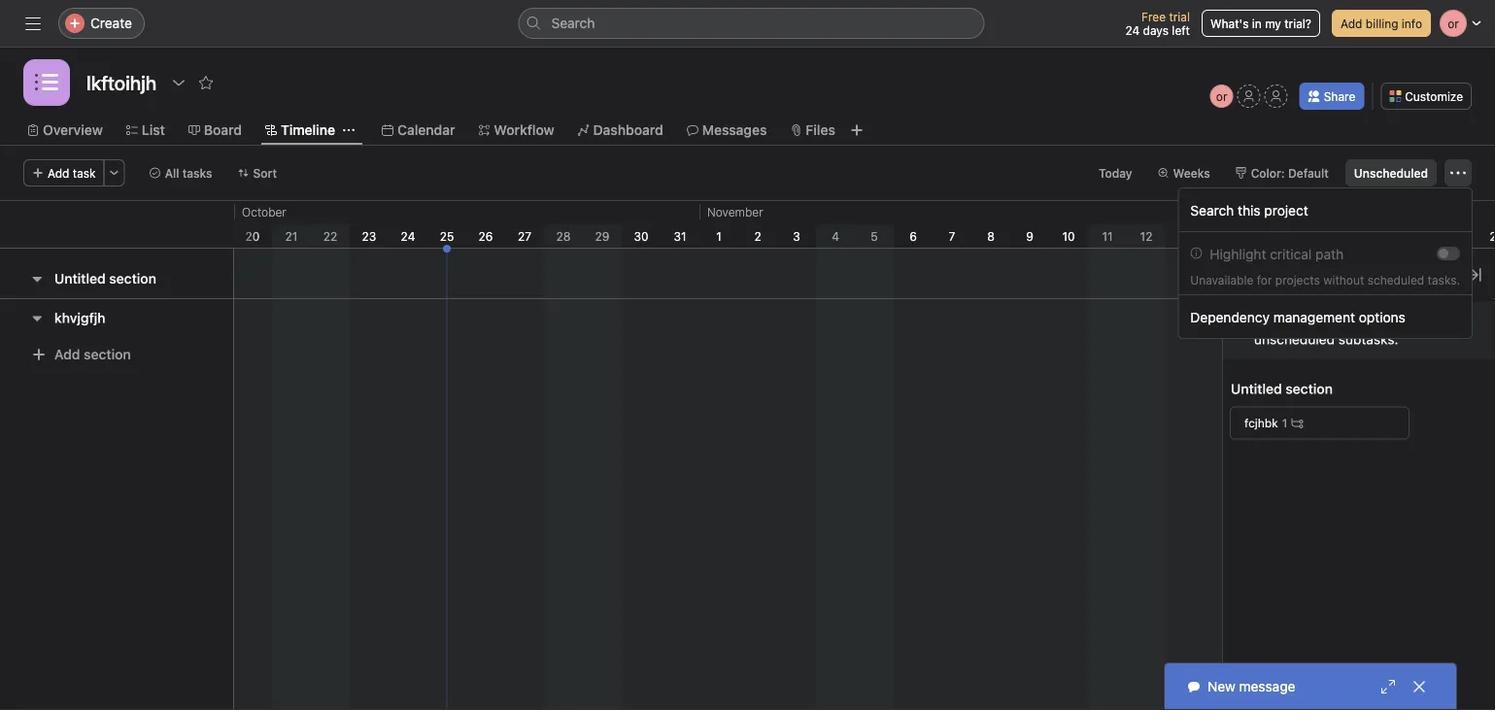 Task type: vqa. For each thing, say whether or not it's contained in the screenshot.
24 to the right
yes



Task type: describe. For each thing, give the bounding box(es) containing it.
section inside button
[[84, 346, 131, 362]]

tasks for all tasks
[[182, 166, 212, 180]]

october
[[242, 205, 286, 219]]

leftcount image
[[1291, 417, 1303, 429]]

24 inside 'free trial 24 days left'
[[1125, 23, 1140, 37]]

add for add billing info
[[1341, 17, 1362, 30]]

unscheduled for unscheduled
[[1354, 166, 1428, 180]]

19
[[1412, 229, 1425, 243]]

6
[[909, 229, 917, 243]]

0 horizontal spatial more actions image
[[108, 167, 120, 179]]

the
[[1282, 312, 1303, 328]]

board
[[204, 122, 242, 138]]

unscheduled
[[1254, 331, 1335, 347]]

collapse task list for the section untitled section image
[[29, 271, 45, 287]]

search button
[[518, 8, 985, 39]]

tasks.
[[1428, 273, 1460, 287]]

3
[[793, 229, 800, 243]]

1 horizontal spatial more actions image
[[1450, 165, 1466, 181]]

my
[[1265, 17, 1281, 30]]

list
[[142, 122, 165, 138]]

2
[[754, 229, 761, 243]]

15
[[1257, 229, 1269, 243]]

close image
[[1412, 679, 1427, 695]]

10
[[1062, 229, 1075, 243]]

use the list view to see unscheduled subtasks.
[[1254, 312, 1399, 347]]

1 vertical spatial untitled section
[[1231, 381, 1333, 397]]

0 horizontal spatial 24
[[401, 229, 415, 243]]

1 20 from the left
[[245, 229, 260, 243]]

what's in my trial? button
[[1202, 10, 1320, 37]]

trial
[[1169, 10, 1190, 23]]

12
[[1140, 229, 1153, 243]]

13
[[1179, 229, 1192, 243]]

color: default
[[1251, 166, 1329, 180]]

share
[[1324, 89, 1355, 103]]

or
[[1216, 89, 1227, 103]]

free trial 24 days left
[[1125, 10, 1190, 37]]

today button
[[1090, 159, 1141, 187]]

27
[[518, 229, 531, 243]]

list link
[[126, 119, 165, 141]]

collapse task list for the section khvjgfjh image
[[29, 310, 45, 326]]

0 horizontal spatial untitled section
[[54, 271, 156, 287]]

2 20 from the left
[[1450, 229, 1464, 243]]

fcjhbk
[[1244, 416, 1278, 430]]

add task
[[48, 166, 96, 180]]

9
[[1026, 229, 1033, 243]]

info
[[1402, 17, 1422, 30]]

project
[[1264, 202, 1308, 218]]

31
[[674, 229, 686, 243]]

add for add task
[[48, 166, 69, 180]]

what's in my trial?
[[1210, 17, 1311, 30]]

28
[[556, 229, 571, 243]]

weeks button
[[1149, 159, 1219, 187]]

calendar link
[[382, 119, 455, 141]]

1 vertical spatial 1
[[1282, 416, 1287, 430]]

customize button
[[1381, 83, 1472, 110]]

today
[[1099, 166, 1132, 180]]

workflow
[[494, 122, 554, 138]]

create button
[[58, 8, 145, 39]]

subtasks.
[[1338, 331, 1398, 347]]

in
[[1252, 17, 1262, 30]]

23
[[362, 229, 376, 243]]

task
[[73, 166, 96, 180]]

scheduled
[[1368, 273, 1424, 287]]

board link
[[188, 119, 242, 141]]

add billing info button
[[1332, 10, 1431, 37]]

search list box
[[518, 8, 985, 39]]

untitled section button
[[54, 261, 156, 296]]

7
[[949, 229, 955, 243]]

expand sidebar image
[[25, 16, 41, 31]]

5
[[871, 229, 878, 243]]

overview
[[43, 122, 103, 138]]

options
[[1359, 309, 1406, 325]]

30
[[634, 229, 649, 243]]

files
[[806, 122, 835, 138]]

dependency management options
[[1190, 309, 1406, 325]]

color: default button
[[1227, 159, 1338, 187]]

14
[[1218, 229, 1231, 243]]

22
[[323, 229, 337, 243]]

overview link
[[27, 119, 103, 141]]

highlight
[[1210, 246, 1266, 262]]

calendar
[[397, 122, 455, 138]]

days
[[1143, 23, 1169, 37]]

khvjgfjh button
[[54, 301, 105, 336]]



Task type: locate. For each thing, give the bounding box(es) containing it.
add for add section
[[54, 346, 80, 362]]

tasks inside dropdown button
[[182, 166, 212, 180]]

projects
[[1275, 273, 1320, 287]]

show options image
[[171, 75, 187, 90]]

free
[[1142, 10, 1166, 23]]

section inside button
[[109, 271, 156, 287]]

unscheduled for unscheduled tasks
[[1231, 266, 1326, 284]]

tasks for unscheduled tasks
[[1330, 266, 1369, 284]]

8
[[987, 229, 995, 243]]

add billing info
[[1341, 17, 1422, 30]]

1 vertical spatial untitled
[[1231, 381, 1282, 397]]

2 vertical spatial section
[[1286, 381, 1333, 397]]

1 left leftcount image
[[1282, 416, 1287, 430]]

0 vertical spatial untitled section
[[54, 271, 156, 287]]

unavailable for projects without scheduled tasks. link
[[1179, 271, 1472, 306]]

21
[[285, 229, 298, 243]]

untitled
[[54, 271, 106, 287], [1231, 381, 1282, 397]]

add to starred image
[[198, 75, 214, 90]]

default
[[1288, 166, 1329, 180]]

1 vertical spatial unscheduled
[[1231, 266, 1326, 284]]

unscheduled inside dropdown button
[[1354, 166, 1428, 180]]

highlight critical path
[[1210, 246, 1344, 262]]

untitled section
[[54, 271, 156, 287], [1231, 381, 1333, 397]]

18
[[1373, 229, 1386, 243]]

highlight critical path link
[[1179, 236, 1472, 271]]

list image
[[35, 71, 58, 94]]

workflow link
[[478, 119, 554, 141]]

0 vertical spatial add
[[1341, 17, 1362, 30]]

add inside button
[[54, 346, 80, 362]]

0 vertical spatial tasks
[[182, 166, 212, 180]]

1 horizontal spatial untitled
[[1231, 381, 1282, 397]]

0 horizontal spatial untitled
[[54, 271, 106, 287]]

0 vertical spatial section
[[109, 271, 156, 287]]

unscheduled button
[[1345, 159, 1437, 187]]

khvjgfjh
[[54, 310, 105, 326]]

untitled inside button
[[54, 271, 106, 287]]

0 vertical spatial 24
[[1125, 23, 1140, 37]]

0 horizontal spatial tasks
[[182, 166, 212, 180]]

for
[[1257, 273, 1272, 287]]

1 down november
[[716, 229, 722, 243]]

path
[[1315, 246, 1344, 262]]

0 horizontal spatial 20
[[245, 229, 260, 243]]

0 vertical spatial unscheduled
[[1354, 166, 1428, 180]]

1 vertical spatial 24
[[401, 229, 415, 243]]

section up leftcount image
[[1286, 381, 1333, 397]]

see
[[1377, 312, 1399, 328]]

more actions image right task
[[108, 167, 120, 179]]

1 horizontal spatial untitled section
[[1231, 381, 1333, 397]]

None text field
[[82, 65, 161, 100]]

26
[[479, 229, 493, 243]]

20 right 19
[[1450, 229, 1464, 243]]

untitled section up leftcount image
[[1231, 381, 1333, 397]]

timeline link
[[265, 119, 335, 141]]

dashboard link
[[578, 119, 663, 141]]

untitled section up khvjgfjh
[[54, 271, 156, 287]]

left
[[1172, 23, 1190, 37]]

1
[[716, 229, 722, 243], [1282, 416, 1287, 430]]

untitled up khvjgfjh
[[54, 271, 106, 287]]

without
[[1323, 273, 1364, 287]]

search inside 'link'
[[1190, 202, 1234, 218]]

weeks
[[1173, 166, 1210, 180]]

section up add section
[[109, 271, 156, 287]]

tab actions image
[[343, 124, 355, 136]]

sort
[[253, 166, 277, 180]]

add tab image
[[849, 122, 865, 138]]

what's
[[1210, 17, 1249, 30]]

tasks right all
[[182, 166, 212, 180]]

1 horizontal spatial 24
[[1125, 23, 1140, 37]]

17
[[1335, 229, 1347, 243]]

untitled up "fcjhbk"
[[1231, 381, 1282, 397]]

timeline
[[281, 122, 335, 138]]

critical
[[1270, 246, 1312, 262]]

management
[[1273, 309, 1355, 325]]

search for search
[[551, 15, 595, 31]]

files link
[[790, 119, 835, 141]]

list
[[1306, 312, 1325, 328]]

0 horizontal spatial unscheduled
[[1231, 266, 1326, 284]]

20
[[245, 229, 260, 243], [1450, 229, 1464, 243]]

billing
[[1366, 17, 1398, 30]]

section
[[109, 271, 156, 287], [84, 346, 131, 362], [1286, 381, 1333, 397]]

this
[[1238, 202, 1261, 218]]

more actions image right unscheduled dropdown button
[[1450, 165, 1466, 181]]

dependency management options link
[[1179, 299, 1472, 334]]

unscheduled tasks
[[1231, 266, 1369, 284]]

add section button
[[23, 337, 139, 372]]

messages
[[702, 122, 767, 138]]

25
[[440, 229, 454, 243]]

1 horizontal spatial tasks
[[1330, 266, 1369, 284]]

search this project link
[[1179, 192, 1472, 227]]

1 vertical spatial search
[[1190, 202, 1234, 218]]

unavailable
[[1190, 273, 1254, 287]]

4
[[832, 229, 839, 243]]

search for search this project
[[1190, 202, 1234, 218]]

2 vertical spatial add
[[54, 346, 80, 362]]

unscheduled down highlight critical path
[[1231, 266, 1326, 284]]

0 vertical spatial untitled
[[54, 271, 106, 287]]

create
[[90, 15, 132, 31]]

add left task
[[48, 166, 69, 180]]

1 horizontal spatial 1
[[1282, 416, 1287, 430]]

1 horizontal spatial 20
[[1450, 229, 1464, 243]]

new message
[[1208, 679, 1295, 695]]

add down khvjgfjh 'button'
[[54, 346, 80, 362]]

dashboard
[[593, 122, 663, 138]]

section down khvjgfjh 'button'
[[84, 346, 131, 362]]

0 horizontal spatial 1
[[716, 229, 722, 243]]

search this project
[[1190, 202, 1308, 218]]

0 vertical spatial 1
[[716, 229, 722, 243]]

november
[[707, 205, 763, 219]]

search inside button
[[551, 15, 595, 31]]

24 right 23
[[401, 229, 415, 243]]

1 vertical spatial tasks
[[1330, 266, 1369, 284]]

expand new message image
[[1380, 679, 1396, 695]]

24
[[1125, 23, 1140, 37], [401, 229, 415, 243]]

24 left days
[[1125, 23, 1140, 37]]

tasks down 'path'
[[1330, 266, 1369, 284]]

more actions image
[[1450, 165, 1466, 181], [108, 167, 120, 179]]

add section
[[54, 346, 131, 362]]

unscheduled up the 18
[[1354, 166, 1428, 180]]

to
[[1360, 312, 1373, 328]]

sort button
[[229, 159, 286, 187]]

close details image
[[1466, 267, 1482, 283]]

dependency
[[1190, 309, 1270, 325]]

11
[[1102, 229, 1113, 243]]

add
[[1341, 17, 1362, 30], [48, 166, 69, 180], [54, 346, 80, 362]]

1 horizontal spatial search
[[1190, 202, 1234, 218]]

0 vertical spatial search
[[551, 15, 595, 31]]

1 vertical spatial add
[[48, 166, 69, 180]]

messages link
[[687, 119, 767, 141]]

20 down october
[[245, 229, 260, 243]]

unscheduled
[[1354, 166, 1428, 180], [1231, 266, 1326, 284]]

16
[[1295, 229, 1308, 243]]

1 vertical spatial section
[[84, 346, 131, 362]]

0 horizontal spatial search
[[551, 15, 595, 31]]

add left billing
[[1341, 17, 1362, 30]]

1 horizontal spatial unscheduled
[[1354, 166, 1428, 180]]



